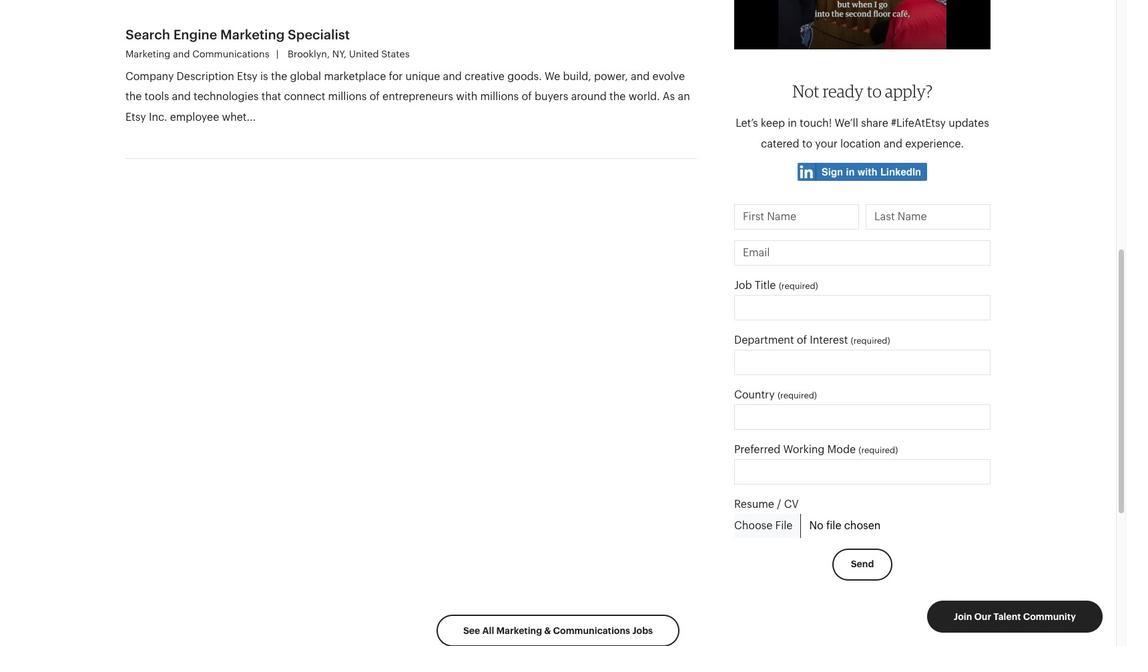 Task type: vqa. For each thing, say whether or not it's contained in the screenshot.
the "Job Title (required)"
yes



Task type: describe. For each thing, give the bounding box(es) containing it.
buyers
[[535, 92, 569, 102]]

jobs
[[632, 626, 653, 635]]

(required) inside the preferred working mode (required)
[[859, 446, 898, 454]]

let's keep in touch! we'll share #lifeatetsy updates catered to your location and experience.
[[736, 118, 990, 149]]

let's
[[736, 118, 758, 129]]

join our talent community
[[954, 612, 1076, 621]]

0 horizontal spatial the
[[126, 92, 142, 102]]

join our talent community link
[[927, 601, 1103, 633]]

around
[[571, 92, 607, 102]]

as
[[663, 92, 675, 102]]

engine
[[173, 29, 217, 42]]

all
[[482, 626, 494, 635]]

location
[[841, 139, 881, 149]]

0 horizontal spatial of
[[370, 92, 380, 102]]

an
[[678, 92, 690, 102]]

job title (required)
[[735, 280, 818, 291]]

and down "engine"
[[173, 50, 190, 60]]

and up with
[[443, 71, 462, 82]]

is
[[260, 71, 268, 82]]

company description etsy is the global marketplace for unique and creative goods. we build, power, and evolve the tools and technologies that connect millions of entrepreneurs with millions of buyers around the world. as an etsy inc. employee whet...
[[126, 71, 690, 123]]

department of interest (required)
[[735, 335, 890, 346]]

brooklyn, ny, united states
[[288, 50, 410, 60]]

country
[[735, 390, 775, 400]]

Email email field
[[735, 240, 991, 265]]

cv
[[784, 499, 799, 510]]

job
[[735, 280, 752, 291]]

in
[[788, 118, 797, 129]]

catered
[[761, 139, 800, 149]]

brooklyn,
[[288, 50, 330, 60]]

world.
[[629, 92, 660, 102]]

marketing and communications
[[126, 50, 272, 60]]

tools
[[145, 92, 169, 102]]

evolve
[[653, 71, 685, 82]]

title
[[755, 280, 776, 291]]

2 horizontal spatial the
[[610, 92, 626, 102]]

we
[[545, 71, 560, 82]]

specialist
[[288, 29, 350, 42]]

to inside let's keep in touch! we'll share #lifeatetsy updates catered to your location and experience.
[[802, 139, 813, 149]]

marketplace
[[324, 71, 386, 82]]

not ready to apply?
[[793, 84, 933, 101]]

power,
[[594, 71, 628, 82]]

send button
[[832, 549, 893, 581]]

search
[[126, 29, 170, 42]]

keep
[[761, 118, 785, 129]]

interest
[[810, 335, 848, 346]]

states
[[381, 50, 410, 60]]

#lifeatetsy
[[891, 118, 946, 129]]

(required) inside department of interest (required)
[[851, 337, 890, 345]]

sally bolig, senior global employer brand manager (vertical) element
[[735, 0, 991, 50]]

(required) inside country (required)
[[778, 392, 817, 400]]

unique
[[406, 71, 440, 82]]



Task type: locate. For each thing, give the bounding box(es) containing it.
0 horizontal spatial to
[[802, 139, 813, 149]]

technologies
[[194, 92, 259, 102]]

experience.
[[906, 139, 964, 149]]

First Name text field
[[735, 204, 859, 229]]

1 horizontal spatial marketing
[[220, 29, 285, 42]]

0 horizontal spatial communications
[[193, 50, 269, 60]]

send
[[851, 560, 874, 569]]

etsy
[[237, 71, 258, 82], [126, 112, 146, 123]]

None text field
[[735, 295, 991, 320]]

connect
[[284, 92, 325, 102]]

2 vertical spatial marketing
[[496, 626, 542, 635]]

community
[[1023, 612, 1076, 621]]

(required) right title
[[779, 282, 818, 290]]

to
[[867, 84, 882, 101], [802, 139, 813, 149]]

1 horizontal spatial the
[[271, 71, 287, 82]]

1 vertical spatial etsy
[[126, 112, 146, 123]]

your
[[815, 139, 838, 149]]

communications down search engine marketing specialist
[[193, 50, 269, 60]]

and
[[173, 50, 190, 60], [443, 71, 462, 82], [631, 71, 650, 82], [172, 92, 191, 102], [884, 139, 903, 149]]

updates
[[949, 118, 990, 129]]

to right ready
[[867, 84, 882, 101]]

for
[[389, 71, 403, 82]]

resume / cv
[[735, 499, 799, 510]]

company
[[126, 71, 174, 82]]

with
[[456, 92, 478, 102]]

marketing
[[220, 29, 285, 42], [126, 50, 170, 60], [496, 626, 542, 635]]

communications right &
[[553, 626, 630, 635]]

(required) inside job title (required)
[[779, 282, 818, 290]]

mode
[[828, 444, 856, 455]]

the right is
[[271, 71, 287, 82]]

see all marketing & communications jobs link
[[437, 615, 680, 646]]

(required) right "country"
[[778, 392, 817, 400]]

1 horizontal spatial millions
[[480, 92, 519, 102]]

video player region
[[735, 0, 991, 50]]

country (required)
[[735, 390, 817, 400]]

of down marketplace
[[370, 92, 380, 102]]

marketing left &
[[496, 626, 542, 635]]

that
[[262, 92, 281, 102]]

of
[[370, 92, 380, 102], [522, 92, 532, 102], [797, 335, 807, 346]]

working
[[784, 444, 825, 455]]

global
[[290, 71, 321, 82]]

not
[[793, 84, 820, 101]]

entrepreneurs
[[383, 92, 453, 102]]

etsy left the inc.
[[126, 112, 146, 123]]

preferred working mode (required)
[[735, 444, 898, 455]]

ready
[[823, 84, 864, 101]]

sign in with linkedin image
[[798, 163, 927, 181]]

/
[[777, 499, 782, 510]]

marketing down search
[[126, 50, 170, 60]]

description
[[177, 71, 234, 82]]

search engine marketing specialist
[[126, 29, 350, 42]]

and down share
[[884, 139, 903, 149]]

our
[[975, 612, 992, 621]]

millions
[[328, 92, 367, 102], [480, 92, 519, 102]]

build,
[[563, 71, 591, 82]]

etsy left is
[[237, 71, 258, 82]]

ny,
[[332, 50, 347, 60]]

Resume / CV file field
[[735, 514, 991, 538]]

talent
[[994, 612, 1021, 621]]

0 vertical spatial etsy
[[237, 71, 258, 82]]

join
[[954, 612, 972, 621]]

1 horizontal spatial communications
[[553, 626, 630, 635]]

1 vertical spatial to
[[802, 139, 813, 149]]

department
[[735, 335, 794, 346]]

and up 'world.'
[[631, 71, 650, 82]]

1 vertical spatial marketing
[[126, 50, 170, 60]]

0 vertical spatial communications
[[193, 50, 269, 60]]

communications
[[193, 50, 269, 60], [553, 626, 630, 635]]

touch!
[[800, 118, 832, 129]]

marketing for see
[[496, 626, 542, 635]]

whet...
[[222, 112, 256, 123]]

(required)
[[779, 282, 818, 290], [851, 337, 890, 345], [778, 392, 817, 400], [859, 446, 898, 454]]

employee
[[170, 112, 219, 123]]

1 horizontal spatial to
[[867, 84, 882, 101]]

of left interest
[[797, 335, 807, 346]]

2 horizontal spatial of
[[797, 335, 807, 346]]

millions down marketplace
[[328, 92, 367, 102]]

2 millions from the left
[[480, 92, 519, 102]]

to left the your
[[802, 139, 813, 149]]

the left tools on the left of the page
[[126, 92, 142, 102]]

(required) right mode
[[859, 446, 898, 454]]

the
[[271, 71, 287, 82], [126, 92, 142, 102], [610, 92, 626, 102]]

0 vertical spatial to
[[867, 84, 882, 101]]

1 millions from the left
[[328, 92, 367, 102]]

and inside let's keep in touch! we'll share #lifeatetsy updates catered to your location and experience.
[[884, 139, 903, 149]]

0 horizontal spatial millions
[[328, 92, 367, 102]]

goods.
[[508, 71, 542, 82]]

inc.
[[149, 112, 167, 123]]

millions down 'creative' on the top left of the page
[[480, 92, 519, 102]]

resume
[[735, 499, 774, 510]]

0 vertical spatial marketing
[[220, 29, 285, 42]]

(required) right interest
[[851, 337, 890, 345]]

see all marketing & communications jobs
[[463, 626, 653, 635]]

see
[[463, 626, 480, 635]]

creative
[[465, 71, 505, 82]]

marketing for search
[[220, 29, 285, 42]]

1 horizontal spatial of
[[522, 92, 532, 102]]

and up employee on the top of page
[[172, 92, 191, 102]]

the down power,
[[610, 92, 626, 102]]

&
[[544, 626, 551, 635]]

1 vertical spatial communications
[[553, 626, 630, 635]]

of down goods. at the left of page
[[522, 92, 532, 102]]

1 horizontal spatial etsy
[[237, 71, 258, 82]]

share
[[861, 118, 889, 129]]

0 horizontal spatial etsy
[[126, 112, 146, 123]]

2 horizontal spatial marketing
[[496, 626, 542, 635]]

marketing up is
[[220, 29, 285, 42]]

preferred
[[735, 444, 781, 455]]

we'll
[[835, 118, 859, 129]]

Last Name text field
[[866, 204, 991, 229]]

apply?
[[885, 84, 933, 101]]

united
[[349, 50, 379, 60]]

0 horizontal spatial marketing
[[126, 50, 170, 60]]



